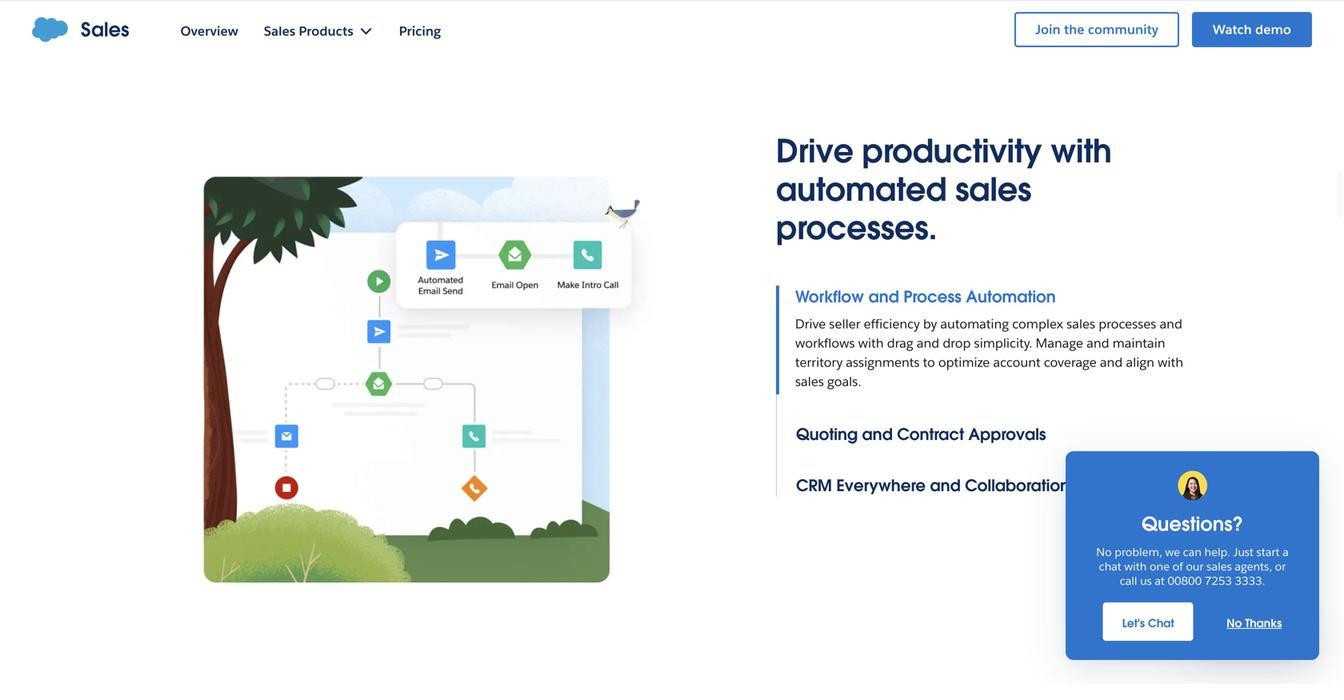Task type: describe. For each thing, give the bounding box(es) containing it.
1 vertical spatial sales
[[1067, 316, 1096, 332]]

1 horizontal spatial let's
[[1231, 627, 1254, 642]]

no
[[1227, 616, 1242, 631]]

manage
[[1036, 335, 1084, 351]]

contact
[[965, 12, 1006, 27]]

and left align
[[1100, 354, 1123, 371]]

process
[[904, 286, 962, 307]]

processes
[[1099, 316, 1157, 332]]

processes.
[[776, 208, 937, 248]]

efficiency
[[864, 316, 920, 332]]

a dashboard shows a workflow builder and an option to start automating a record flow. image
[[160, 132, 656, 628]]

let's chat inside chat region
[[1122, 616, 1174, 631]]

workflow and process automation button
[[795, 286, 1184, 308]]

no thanks button
[[1227, 603, 1282, 641]]

to
[[923, 354, 935, 371]]

sales inside drive productivity with automated sales processes.
[[955, 169, 1032, 210]]

align
[[1126, 354, 1155, 371]]

productivity
[[862, 131, 1042, 172]]

sales link
[[32, 17, 129, 42]]

workflows
[[795, 335, 855, 351]]

complex
[[1012, 316, 1064, 332]]

automated
[[776, 169, 947, 210]]

7253
[[983, 32, 1011, 46]]

00800
[[946, 32, 981, 46]]

us
[[1009, 12, 1022, 27]]

1 horizontal spatial let's chat
[[1231, 627, 1284, 642]]

1 vertical spatial with
[[858, 335, 884, 351]]

drive for drive seller efficiency by automating complex sales processes and workflows with drag and drop simplicity. manage and maintain territory assignments to optimize account coverage and align with sales goals.
[[795, 316, 826, 332]]

and up coverage
[[1087, 335, 1110, 351]]

drive for drive productivity with automated sales processes.
[[776, 131, 854, 172]]

drop
[[943, 335, 971, 351]]

drive productivity with automated sales processes.
[[776, 131, 1112, 248]]

chat region
[[1066, 451, 1320, 660]]

goals.
[[827, 373, 862, 390]]



Task type: locate. For each thing, give the bounding box(es) containing it.
1 horizontal spatial chat
[[1257, 627, 1284, 642]]

sales
[[81, 17, 129, 42]]

and up maintain
[[1160, 316, 1183, 332]]

2 horizontal spatial with
[[1158, 354, 1184, 371]]

contact us link
[[965, 12, 1022, 27]]

and up efficiency
[[869, 286, 899, 307]]

1 horizontal spatial sales
[[955, 169, 1032, 210]]

2 vertical spatial sales
[[795, 373, 824, 390]]

and up to
[[917, 335, 940, 351]]

with
[[1051, 131, 1112, 172], [858, 335, 884, 351], [1158, 354, 1184, 371]]

maintain
[[1113, 335, 1166, 351]]

questions? element
[[1066, 451, 1320, 537]]

questions?
[[1142, 512, 1244, 537]]

chat right no
[[1257, 627, 1284, 642]]

with inside drive productivity with automated sales processes.
[[1051, 131, 1112, 172]]

thanks
[[1245, 616, 1282, 631]]

let's
[[1122, 616, 1145, 631], [1231, 627, 1254, 642]]

chat
[[1148, 616, 1174, 631], [1257, 627, 1284, 642]]

let's inside chat region
[[1122, 616, 1145, 631]]

drag
[[887, 335, 914, 351]]

no thanks
[[1227, 616, 1282, 631]]

0 vertical spatial with
[[1051, 131, 1112, 172]]

0 vertical spatial sales
[[955, 169, 1032, 210]]

drive inside drive productivity with automated sales processes.
[[776, 131, 854, 172]]

1 vertical spatial drive
[[795, 316, 826, 332]]

drive
[[776, 131, 854, 172], [795, 316, 826, 332]]

and
[[869, 286, 899, 307], [1160, 316, 1183, 332], [917, 335, 940, 351], [1087, 335, 1110, 351], [1100, 354, 1123, 371]]

sales
[[955, 169, 1032, 210], [1067, 316, 1096, 332], [795, 373, 824, 390]]

0 horizontal spatial let's chat
[[1122, 616, 1174, 631]]

3333
[[1014, 32, 1041, 46]]

territory
[[795, 354, 843, 371]]

chat left no
[[1148, 616, 1174, 631]]

by
[[923, 316, 937, 332]]

workflow
[[795, 286, 864, 307]]

site tools navigation
[[918, 10, 1312, 55]]

account
[[993, 354, 1041, 371]]

coverage
[[1044, 354, 1097, 371]]

0 horizontal spatial with
[[858, 335, 884, 351]]

0 horizontal spatial chat
[[1148, 616, 1174, 631]]

2 vertical spatial with
[[1158, 354, 1184, 371]]

1 horizontal spatial with
[[1051, 131, 1112, 172]]

contact us 00800 7253 3333
[[946, 12, 1041, 46]]

optimize
[[939, 354, 990, 371]]

2 horizontal spatial sales
[[1067, 316, 1096, 332]]

let's chat button
[[1103, 603, 1194, 641], [1185, 615, 1312, 654]]

chat inside region
[[1148, 616, 1174, 631]]

let's chat
[[1122, 616, 1174, 631], [1231, 627, 1284, 642]]

drive inside drive seller efficiency by automating complex sales processes and workflows with drag and drop simplicity. manage and maintain territory assignments to optimize account coverage and align with sales goals.
[[795, 316, 826, 332]]

drive seller efficiency by automating complex sales processes and workflows with drag and drop simplicity. manage and maintain territory assignments to optimize account coverage and align with sales goals.
[[795, 316, 1184, 390]]

assignments
[[846, 354, 920, 371]]

0 horizontal spatial let's
[[1122, 616, 1145, 631]]

and inside dropdown button
[[869, 286, 899, 307]]

workflow and process automation
[[795, 286, 1056, 307]]

simplicity.
[[974, 335, 1033, 351]]

automating
[[941, 316, 1009, 332]]

0 horizontal spatial sales
[[795, 373, 824, 390]]

salesforce context menu utility navigation
[[1002, 10, 1312, 49]]

seller
[[829, 316, 861, 332]]

0 vertical spatial drive
[[776, 131, 854, 172]]

automation
[[966, 286, 1056, 307]]



Task type: vqa. For each thing, say whether or not it's contained in the screenshot.
optimize
yes



